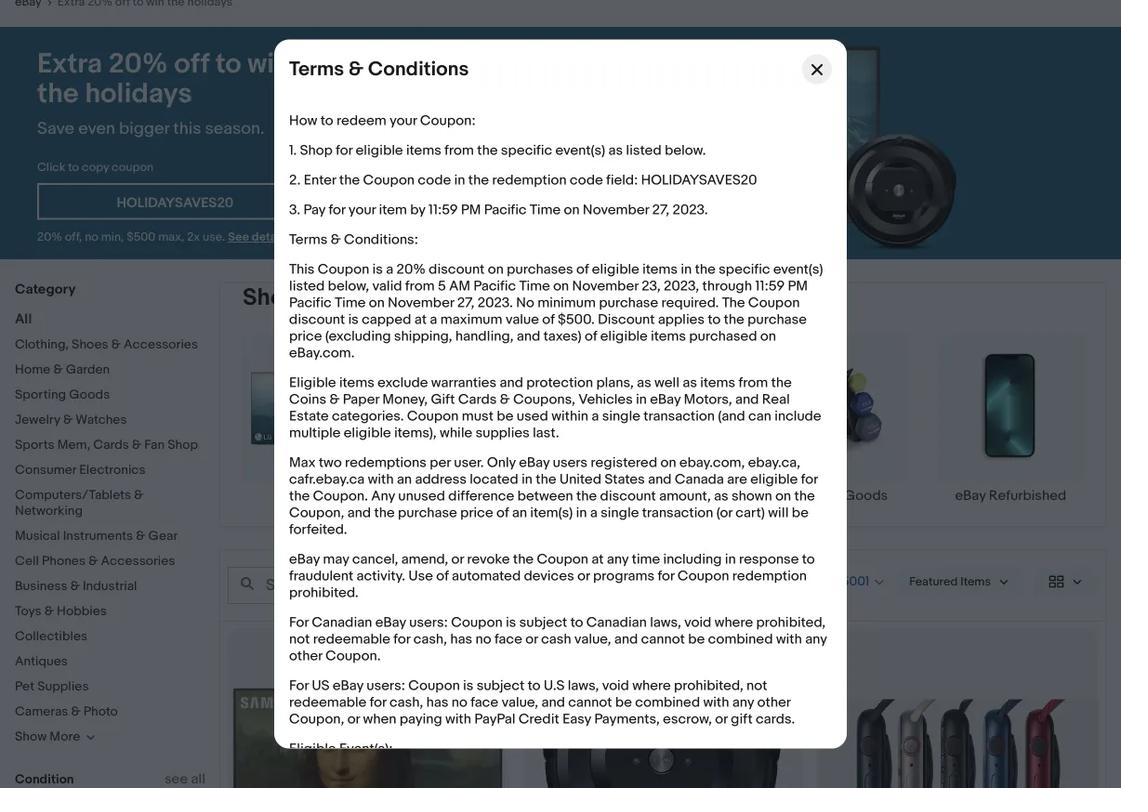 Task type: vqa. For each thing, say whether or not it's contained in the screenshot.
$202.00's bids
no



Task type: locate. For each thing, give the bounding box(es) containing it.
an right any
[[397, 471, 412, 488]]

coupon left must
[[407, 408, 459, 424]]

be down 23,186 results
[[688, 631, 705, 647]]

where for cannot
[[715, 614, 753, 631]]

subject inside for us ebay users: coupon is subject to u.s laws, void where prohibited, not redeemable for cash, has no face value, and cannot be combined with any other coupon, or when paying with paypal credit easy payments, escrow, or gift cards.
[[477, 677, 525, 694]]

per
[[430, 454, 451, 471]]

$500.
[[558, 311, 595, 328]]

at
[[414, 311, 427, 328], [592, 551, 604, 567]]

for down use
[[394, 631, 410, 647]]

activity.
[[357, 567, 405, 584]]

void for cannot
[[684, 614, 711, 631]]

items down required.
[[651, 328, 686, 344]]

coupon inside for us ebay users: coupon is subject to u.s laws, void where prohibited, not redeemable for cash, has no face value, and cannot be combined with any other coupon, or when paying with paypal credit easy payments, escrow, or gift cards.
[[408, 677, 460, 694]]

list
[[220, 335, 1105, 526]]

0 vertical spatial specific
[[501, 142, 552, 158]]

for left us
[[289, 677, 309, 694]]

coupon, down us
[[289, 711, 344, 727]]

no
[[516, 294, 534, 311]]

and left real at the right of page
[[735, 391, 759, 408]]

purchase inside "max two redemptions per user. only ebay users registered on ebay.com, ebay.ca, cafr.ebay.ca with an address located in the united states and canada are eligible for the coupon. any unused difference between the discount amount, as shown on the coupon, and the purchase price of an item(s) in a single transaction (or cart) will be forfeited."
[[398, 504, 457, 521]]

0 horizontal spatial pm
[[461, 201, 481, 218]]

1 vertical spatial 27,
[[457, 294, 474, 311]]

redemption up 3. pay for your item by 11:59 pm pacific time on november 27, 2023. at the top
[[492, 171, 567, 188]]

2 horizontal spatial any
[[805, 631, 827, 647]]

void inside for canadian ebay users: coupon is subject to canadian laws, void where prohibited, not redeemable for cash, has no face or cash value, and cannot be combined with any other coupon.
[[684, 614, 711, 631]]

1 horizontal spatial not
[[747, 677, 767, 694]]

1 horizontal spatial holidaysaves20
[[641, 171, 757, 188]]

to down ebay may cancel, amend, or revoke the coupon at any time including in response to fraudulent activity. use of automated devices or programs for coupon redemption prohibited.
[[570, 614, 583, 631]]

coupon, down tech
[[289, 504, 344, 521]]

for down prohibited. at bottom left
[[289, 614, 309, 631]]

0 horizontal spatial sporting goods link
[[15, 387, 110, 403]]

0 vertical spatial coupon.
[[313, 488, 368, 504]]

code left field:
[[570, 171, 603, 188]]

garden down only
[[492, 487, 540, 504]]

11:59 inside this coupon is a 20% discount on purchases of eligible items in the specific event(s) listed below, valid from 5 am pacific time on november 23, 2023, through 11:59 pm pacific time on november 27, 2023. no minimum purchase required. the coupon discount is capped at a maximum value of $500. discount applies to the purchase price (excluding shipping, handling, and taxes) of eligible items purchased on ebay.com.
[[755, 277, 785, 294]]

supplies
[[476, 424, 530, 441]]

1 vertical spatial at
[[592, 551, 604, 567]]

time up the value
[[519, 277, 550, 294]]

users: down use
[[409, 614, 448, 631]]

garden inside home & garden link
[[492, 487, 540, 504]]

holidays
[[85, 77, 192, 111]]

value,
[[574, 631, 611, 647], [502, 694, 538, 711]]

11:59 right item
[[429, 201, 458, 218]]

0 horizontal spatial users:
[[367, 677, 405, 694]]

holidaysaves20
[[641, 171, 757, 188], [117, 194, 234, 211]]

2 for from the top
[[289, 677, 309, 694]]

1 horizontal spatial cards
[[458, 391, 497, 408]]

coupon, inside "max two redemptions per user. only ebay users registered on ebay.com, ebay.ca, cafr.ebay.ca with an address located in the united states and canada are eligible for the coupon. any unused difference between the discount amount, as shown on the coupon, and the purchase price of an item(s) in a single transaction (or cart) will be forfeited."
[[289, 504, 344, 521]]

2 vertical spatial any
[[732, 694, 754, 711]]

1 horizontal spatial listed
[[626, 142, 662, 158]]

ebay left may on the bottom left
[[289, 551, 320, 567]]

27, right 5
[[457, 294, 474, 311]]

purchase right $500.
[[599, 294, 658, 311]]

0 vertical spatial terms
[[289, 57, 344, 81]]

consumer electronics link
[[15, 463, 145, 478]]

20% left "off"
[[109, 47, 168, 81]]

where inside for us ebay users: coupon is subject to u.s laws, void where prohibited, not redeemable for cash, has no face value, and cannot be combined with any other coupon, or when paying with paypal credit easy payments, escrow, or gift cards.
[[632, 677, 671, 694]]

be inside for us ebay users: coupon is subject to u.s laws, void where prohibited, not redeemable for cash, has no face value, and cannot be combined with any other coupon, or when paying with paypal credit easy payments, escrow, or gift cards.
[[615, 694, 632, 711]]

payments,
[[594, 711, 660, 727]]

ebay down last.
[[519, 454, 550, 471]]

0 horizontal spatial shop
[[168, 437, 198, 453]]

combined inside for us ebay users: coupon is subject to u.s laws, void where prohibited, not redeemable for cash, has no face value, and cannot be combined with any other coupon, or when paying with paypal credit easy payments, escrow, or gift cards.
[[635, 694, 700, 711]]

be right will
[[792, 504, 809, 521]]

not inside for us ebay users: coupon is subject to u.s laws, void where prohibited, not redeemable for cash, has no face value, and cannot be combined with any other coupon, or when paying with paypal credit easy payments, escrow, or gift cards.
[[747, 677, 767, 694]]

sporting goods link
[[750, 335, 924, 504], [15, 387, 110, 403]]

redemption
[[492, 171, 567, 188], [732, 567, 807, 584]]

for us ebay users: coupon is subject to u.s laws, void where prohibited, not redeemable for cash, has no face value, and cannot be combined with any other coupon, or when paying with paypal credit easy payments, escrow, or gift cards.
[[289, 677, 795, 727]]

industrial
[[83, 579, 137, 595]]

sporting
[[15, 387, 66, 403], [786, 487, 841, 504]]

1 eligible from the top
[[289, 374, 336, 391]]

void down 23,186 results
[[684, 614, 711, 631]]

in up results
[[725, 551, 736, 567]]

the inside eligible items exclude warranties and protection plans, as well as items from the coins & paper money, gift cards & coupons, vehicles in ebay motors, and real estate categories. coupon must be used within a single transaction (and can include multiple eligible items), while supplies last.
[[771, 374, 792, 391]]

subject inside for canadian ebay users: coupon is subject to canadian laws, void where prohibited, not redeemable for cash, has no face or cash value, and cannot be combined with any other coupon.
[[519, 614, 567, 631]]

for inside for canadian ebay users: coupon is subject to canadian laws, void where prohibited, not redeemable for cash, has no face or cash value, and cannot be combined with any other coupon.
[[289, 614, 309, 631]]

no for us
[[452, 694, 468, 711]]

no left 'paypal'
[[452, 694, 468, 711]]

0 vertical spatial has
[[450, 631, 472, 647]]

0 horizontal spatial home
[[15, 362, 50, 378]]

no inside for us ebay users: coupon is subject to u.s laws, void where prohibited, not redeemable for cash, has no face value, and cannot be combined with any other coupon, or when paying with paypal credit easy payments, escrow, or gift cards.
[[452, 694, 468, 711]]

no down the automated
[[476, 631, 491, 647]]

0 vertical spatial pm
[[461, 201, 481, 218]]

event(s)
[[555, 142, 605, 158], [773, 261, 823, 277]]

sporting goods
[[786, 487, 888, 504]]

face inside for us ebay users: coupon is subject to u.s laws, void where prohibited, not redeemable for cash, has no face value, and cannot be combined with any other coupon, or when paying with paypal credit easy payments, escrow, or gift cards.
[[471, 694, 499, 711]]

face for or
[[495, 631, 522, 647]]

goods
[[69, 387, 110, 403], [844, 487, 888, 504]]

not inside for canadian ebay users: coupon is subject to canadian laws, void where prohibited, not redeemable for cash, has no face or cash value, and cannot be combined with any other coupon.
[[289, 631, 310, 647]]

season.
[[205, 118, 265, 139]]

2 horizontal spatial purchase
[[748, 311, 807, 328]]

garden down shoes
[[66, 362, 110, 378]]

used
[[517, 408, 548, 424]]

0 horizontal spatial discount
[[289, 311, 345, 328]]

0 vertical spatial 11:59
[[429, 201, 458, 218]]

prohibited, inside for us ebay users: coupon is subject to u.s laws, void where prohibited, not redeemable for cash, has no face value, and cannot be combined with any other coupon, or when paying with paypal credit easy payments, escrow, or gift cards.
[[674, 677, 743, 694]]

shipping,
[[394, 328, 452, 344]]

0 vertical spatial accessories
[[124, 337, 198, 353]]

1 vertical spatial cards
[[93, 437, 129, 453]]

copy
[[82, 160, 109, 175]]

to inside this coupon is a 20% discount on purchases of eligible items in the specific event(s) listed below, valid from 5 am pacific time on november 23, 2023, through 11:59 pm pacific time on november 27, 2023. no minimum purchase required. the coupon discount is capped at a maximum value of $500. discount applies to the purchase price (excluding shipping, handling, and taxes) of eligible items purchased on ebay.com.
[[708, 311, 721, 328]]

0 horizontal spatial specific
[[501, 142, 552, 158]]

1 horizontal spatial home & garden link
[[402, 335, 576, 504]]

by right item
[[410, 201, 425, 218]]

single inside eligible items exclude warranties and protection plans, as well as items from the coins & paper money, gift cards & coupons, vehicles in ebay motors, and real estate categories. coupon must be used within a single transaction (and can include multiple eligible items), while supplies last.
[[602, 408, 641, 424]]

ebay refurbished link
[[924, 335, 1098, 504]]

1 vertical spatial cash,
[[390, 694, 423, 711]]

purchased
[[689, 328, 757, 344]]

through
[[702, 277, 752, 294]]

item
[[379, 201, 407, 218]]

1 horizontal spatial redemption
[[732, 567, 807, 584]]

or left revoke
[[451, 551, 464, 567]]

canadian
[[312, 614, 372, 631], [586, 614, 647, 631]]

2023. down below.
[[673, 201, 708, 218]]

not
[[289, 631, 310, 647], [747, 677, 767, 694]]

1 horizontal spatial void
[[684, 614, 711, 631]]

void inside for us ebay users: coupon is subject to u.s laws, void where prohibited, not redeemable for cash, has no face value, and cannot be combined with any other coupon, or when paying with paypal credit easy payments, escrow, or gift cards.
[[602, 677, 629, 694]]

code down "coupon:"
[[418, 171, 451, 188]]

of inside "max two redemptions per user. only ebay users registered on ebay.com, ebay.ca, cafr.ebay.ca with an address located in the united states and canada are eligible for the coupon. any unused difference between the discount amount, as shown on the coupon, and the purchase price of an item(s) in a single transaction (or cart) will be forfeited."
[[496, 504, 509, 521]]

cell phones & accessories link
[[15, 554, 175, 569]]

for right pay
[[329, 201, 345, 218]]

face
[[495, 631, 522, 647], [471, 694, 499, 711]]

ebay inside eligible items exclude warranties and protection plans, as well as items from the coins & paper money, gift cards & coupons, vehicles in ebay motors, and real estate categories. coupon must be used within a single transaction (and can include multiple eligible items), while supplies last.
[[650, 391, 681, 408]]

ebay.com,
[[680, 454, 745, 471]]

other
[[289, 647, 322, 664], [757, 694, 791, 711]]

use.
[[203, 230, 225, 245]]

has for coupon.
[[450, 631, 472, 647]]

to left copy on the top left
[[68, 160, 79, 175]]

to inside for us ebay users: coupon is subject to u.s laws, void where prohibited, not redeemable for cash, has no face value, and cannot be combined with any other coupon, or when paying with paypal credit easy payments, escrow, or gift cards.
[[528, 677, 541, 694]]

0 vertical spatial no
[[85, 230, 98, 245]]

with up the cards.
[[776, 631, 802, 647]]

1 vertical spatial combined
[[635, 694, 700, 711]]

discount up ebay.com.
[[289, 311, 345, 328]]

a up category
[[386, 261, 393, 277]]

to inside extra 20% off to win the holidays save even bigger this season.
[[215, 47, 241, 81]]

combined inside for canadian ebay users: coupon is subject to canadian laws, void where prohibited, not redeemable for cash, has no face or cash value, and cannot be combined with any other coupon.
[[708, 631, 773, 647]]

cards inside clothing, shoes & accessories home & garden sporting goods jewelry & watches sports mem, cards & fan shop consumer electronics computers/tablets & networking musical instruments & gear cell phones & accessories business & industrial toys & hobbies collectibles antiques pet supplies cameras & photo
[[93, 437, 129, 453]]

event(s) up 2. enter the coupon code in the redemption code field: holidaysaves20
[[555, 142, 605, 158]]

1 vertical spatial where
[[632, 677, 671, 694]]

0 horizontal spatial by
[[304, 283, 331, 312]]

2 vertical spatial 20%
[[397, 261, 426, 277]]

in up required.
[[681, 261, 692, 277]]

2x
[[187, 230, 200, 245]]

are
[[727, 471, 747, 488]]

no inside for canadian ebay users: coupon is subject to canadian laws, void where prohibited, not redeemable for cash, has no face or cash value, and cannot be combined with any other coupon.
[[476, 631, 491, 647]]

ebay left refurbished
[[955, 487, 986, 504]]

to right response
[[802, 551, 815, 567]]

1 horizontal spatial specific
[[719, 261, 770, 277]]

eligible inside eligible items exclude warranties and protection plans, as well as items from the coins & paper money, gift cards & coupons, vehicles in ebay motors, and real estate categories. coupon must be used within a single transaction (and can include multiple eligible items), while supplies last.
[[289, 374, 336, 391]]

by
[[410, 201, 425, 218], [304, 283, 331, 312]]

2 terms from the top
[[289, 231, 328, 248]]

apple watch series 8 -  gps + gsm cellular 41mm smart watch - excellent image
[[818, 700, 1098, 788]]

0 vertical spatial shop
[[300, 142, 333, 158]]

27, down below.
[[652, 201, 669, 218]]

toys
[[15, 604, 42, 620]]

0 vertical spatial cannot
[[641, 631, 685, 647]]

0 vertical spatial 2023.
[[673, 201, 708, 218]]

time
[[632, 551, 660, 567]]

cash, inside for us ebay users: coupon is subject to u.s laws, void where prohibited, not redeemable for cash, has no face value, and cannot be combined with any other coupon, or when paying with paypal credit easy payments, escrow, or gift cards.
[[390, 694, 423, 711]]

users: for coupon.
[[409, 614, 448, 631]]

0 vertical spatial prohibited,
[[756, 614, 826, 631]]

max
[[289, 454, 316, 471]]

0 vertical spatial coupon,
[[289, 504, 344, 521]]

how to redeem your coupon:
[[289, 112, 476, 129]]

0 horizontal spatial 27,
[[457, 294, 474, 311]]

as
[[608, 142, 623, 158], [637, 374, 651, 391], [683, 374, 697, 391], [714, 488, 729, 504]]

collectibles
[[15, 629, 88, 645]]

where inside for canadian ebay users: coupon is subject to canadian laws, void where prohibited, not redeemable for cash, has no face or cash value, and cannot be combined with any other coupon.
[[715, 614, 753, 631]]

0 vertical spatial single
[[602, 408, 641, 424]]

1 vertical spatial shop
[[243, 283, 299, 312]]

0 vertical spatial for
[[289, 614, 309, 631]]

1 vertical spatial other
[[757, 694, 791, 711]]

ebay left motors,
[[650, 391, 681, 408]]

23,186 results
[[660, 578, 743, 594]]

face inside for canadian ebay users: coupon is subject to canadian laws, void where prohibited, not redeemable for cash, has no face or cash value, and cannot be combined with any other coupon.
[[495, 631, 522, 647]]

0 vertical spatial your
[[390, 112, 417, 129]]

for
[[336, 142, 353, 158], [329, 201, 345, 218], [801, 471, 818, 488], [658, 567, 675, 584], [394, 631, 410, 647], [370, 694, 386, 711]]

2. enter the coupon code in the redemption code field: holidaysaves20
[[289, 171, 757, 188]]

subject for or
[[519, 614, 567, 631]]

1 horizontal spatial 11:59
[[755, 277, 785, 294]]

1 terms from the top
[[289, 57, 344, 81]]

redeemable for us
[[289, 694, 366, 711]]

eligible inside "max two redemptions per user. only ebay users registered on ebay.com, ebay.ca, cafr.ebay.ca with an address located in the united states and canada are eligible for the coupon. any unused difference between the discount amount, as shown on the coupon, and the purchase price of an item(s) in a single transaction (or cart) will be forfeited."
[[751, 471, 798, 488]]

required.
[[661, 294, 719, 311]]

from up can
[[739, 374, 768, 391]]

click
[[37, 160, 65, 175]]

eligible items exclude warranties and protection plans, as well as items from the coins & paper money, gift cards & coupons, vehicles in ebay motors, and real estate categories. coupon must be used within a single transaction (and can include multiple eligible items), while supplies last.
[[289, 374, 821, 441]]

bigger
[[119, 118, 169, 139]]

0 horizontal spatial canadian
[[312, 614, 372, 631]]

coupon
[[112, 160, 154, 175]]

home inside clothing, shoes & accessories home & garden sporting goods jewelry & watches sports mem, cards & fan shop consumer electronics computers/tablets & networking musical instruments & gear cell phones & accessories business & industrial toys & hobbies collectibles antiques pet supplies cameras & photo
[[15, 362, 50, 378]]

irobot roomba e5 (5150) vacuum cleaning robot manufacturer certified refurbished image
[[523, 640, 803, 788]]

0 horizontal spatial at
[[414, 311, 427, 328]]

0 vertical spatial by
[[410, 201, 425, 218]]

discount
[[429, 261, 485, 277], [289, 311, 345, 328], [600, 488, 656, 504]]

pm
[[461, 201, 481, 218], [788, 277, 808, 294]]

2 horizontal spatial shop
[[300, 142, 333, 158]]

not for for canadian ebay users: coupon is subject to canadian laws, void where prohibited, not redeemable for cash, has no face or cash value, and cannot be combined with any other coupon.
[[289, 631, 310, 647]]

of inside ebay may cancel, amend, or revoke the coupon at any time including in response to fraudulent activity. use of automated devices or programs for coupon redemption prohibited.
[[436, 567, 449, 584]]

minimum
[[538, 294, 596, 311]]

not up the gift
[[747, 677, 767, 694]]

programs
[[593, 567, 655, 584]]

0 horizontal spatial home & garden link
[[15, 362, 110, 378]]

coupon inside for canadian ebay users: coupon is subject to canadian laws, void where prohibited, not redeemable for cash, has no face or cash value, and cannot be combined with any other coupon.
[[451, 614, 503, 631]]

coupon down the automated
[[451, 614, 503, 631]]

user.
[[454, 454, 484, 471]]

your for coupon:
[[390, 112, 417, 129]]

discount up maximum
[[429, 261, 485, 277]]

1 vertical spatial cannot
[[568, 694, 612, 711]]

response
[[739, 551, 799, 567]]

phones
[[42, 554, 86, 569]]

from down "coupon:"
[[445, 142, 474, 158]]

eligible inside eligible items exclude warranties and protection plans, as well as items from the coins & paper money, gift cards & coupons, vehicles in ebay motors, and real estate categories. coupon must be used within a single transaction (and can include multiple eligible items), while supplies last.
[[344, 424, 391, 441]]

users: for when
[[367, 677, 405, 694]]

1 horizontal spatial price
[[460, 504, 493, 521]]

time down 2. enter the coupon code in the redemption code field: holidaysaves20
[[530, 201, 561, 218]]

2 coupon, from the top
[[289, 711, 344, 727]]

in inside eligible items exclude warranties and protection plans, as well as items from the coins & paper money, gift cards & coupons, vehicles in ebay motors, and real estate categories. coupon must be used within a single transaction (and can include multiple eligible items), while supplies last.
[[636, 391, 647, 408]]

where
[[715, 614, 753, 631], [632, 677, 671, 694]]

not down prohibited. at bottom left
[[289, 631, 310, 647]]

your right redeem
[[390, 112, 417, 129]]

0 vertical spatial from
[[445, 142, 474, 158]]

by inside terms & conditions dialog
[[410, 201, 425, 218]]

1 vertical spatial price
[[460, 504, 493, 521]]

laws, right u.s
[[568, 677, 599, 694]]

1 horizontal spatial combined
[[708, 631, 773, 647]]

1 vertical spatial for
[[289, 677, 309, 694]]

sporting up jewelry
[[15, 387, 66, 403]]

event(s) right the through
[[773, 261, 823, 277]]

to right "off"
[[215, 47, 241, 81]]

valid
[[372, 277, 402, 294]]

1 horizontal spatial pm
[[788, 277, 808, 294]]

0 horizontal spatial listed
[[289, 277, 325, 294]]

prohibited, inside for canadian ebay users: coupon is subject to canadian laws, void where prohibited, not redeemable for cash, has no face or cash value, and cannot be combined with any other coupon.
[[756, 614, 826, 631]]

1 horizontal spatial users:
[[409, 614, 448, 631]]

0 horizontal spatial holidaysaves20
[[117, 194, 234, 211]]

or left cash
[[526, 631, 538, 647]]

1 vertical spatial not
[[747, 677, 767, 694]]

see all
[[165, 771, 205, 788]]

and inside for canadian ebay users: coupon is subject to canadian laws, void where prohibited, not redeemable for cash, has no face or cash value, and cannot be combined with any other coupon.
[[614, 631, 638, 647]]

has
[[450, 631, 472, 647], [426, 694, 449, 711]]

1 vertical spatial single
[[601, 504, 639, 521]]

20% off, no min, $500 max, 2x use. see details.
[[37, 230, 292, 245]]

redemption down will
[[732, 567, 807, 584]]

off,
[[65, 230, 82, 245]]

1 horizontal spatial garden
[[492, 487, 540, 504]]

users: inside for canadian ebay users: coupon is subject to canadian laws, void where prohibited, not redeemable for cash, has no face or cash value, and cannot be combined with any other coupon.
[[409, 614, 448, 631]]

value, inside for canadian ebay users: coupon is subject to canadian laws, void where prohibited, not redeemable for cash, has no face or cash value, and cannot be combined with any other coupon.
[[574, 631, 611, 647]]

1 vertical spatial any
[[805, 631, 827, 647]]

forfeited.
[[289, 521, 347, 538]]

to inside for canadian ebay users: coupon is subject to canadian laws, void where prohibited, not redeemable for cash, has no face or cash value, and cannot be combined with any other coupon.
[[570, 614, 583, 631]]

exclude
[[378, 374, 428, 391]]

1 canadian from the left
[[312, 614, 372, 631]]

with inside for canadian ebay users: coupon is subject to canadian laws, void where prohibited, not redeemable for cash, has no face or cash value, and cannot be combined with any other coupon.
[[776, 631, 802, 647]]

1 vertical spatial an
[[512, 504, 527, 521]]

discount
[[598, 311, 655, 328]]

1 horizontal spatial an
[[512, 504, 527, 521]]

watches
[[75, 412, 127, 428]]

as right well
[[683, 374, 697, 391]]

laws, inside for canadian ebay users: coupon is subject to canadian laws, void where prohibited, not redeemable for cash, has no face or cash value, and cannot be combined with any other coupon.
[[650, 614, 681, 631]]

a
[[386, 261, 393, 277], [430, 311, 437, 328], [592, 408, 599, 424], [590, 504, 598, 521]]

vehicles
[[578, 391, 633, 408]]

cannot right u.s
[[568, 694, 612, 711]]

to inside ebay may cancel, amend, or revoke the coupon at any time including in response to fraudulent activity. use of automated devices or programs for coupon redemption prohibited.
[[802, 551, 815, 567]]

items),
[[394, 424, 437, 441]]

2 eligible from the top
[[289, 740, 336, 757]]

gift
[[431, 391, 455, 408]]

1 vertical spatial listed
[[289, 277, 325, 294]]

1 vertical spatial from
[[405, 277, 435, 294]]

1 vertical spatial garden
[[492, 487, 540, 504]]

coupon inside eligible items exclude warranties and protection plans, as well as items from the coins & paper money, gift cards & coupons, vehicles in ebay motors, and real estate categories. coupon must be used within a single transaction (and can include multiple eligible items), while supplies last.
[[407, 408, 459, 424]]

listed inside this coupon is a 20% discount on purchases of eligible items in the specific event(s) listed below, valid from 5 am pacific time on november 23, 2023, through 11:59 pm pacific time on november 27, 2023. no minimum purchase required. the coupon discount is capped at a maximum value of $500. discount applies to the purchase price (excluding shipping, handling, and taxes) of eligible items purchased on ebay.com.
[[289, 277, 325, 294]]

subject down devices
[[519, 614, 567, 631]]

listed up field:
[[626, 142, 662, 158]]

photo
[[83, 704, 118, 720]]

0 vertical spatial redeemable
[[313, 631, 390, 647]]

0 vertical spatial at
[[414, 311, 427, 328]]

and down no
[[517, 328, 540, 344]]

1 horizontal spatial event(s)
[[773, 261, 823, 277]]

has inside for us ebay users: coupon is subject to u.s laws, void where prohibited, not redeemable for cash, has no face value, and cannot be combined with any other coupon, or when paying with paypal credit easy payments, escrow, or gift cards.
[[426, 694, 449, 711]]

results
[[699, 578, 743, 594]]

redeemable
[[313, 631, 390, 647], [289, 694, 366, 711]]

eligible up will
[[751, 471, 798, 488]]

single
[[602, 408, 641, 424], [601, 504, 639, 521]]

1 horizontal spatial sporting
[[786, 487, 841, 504]]

items down "coupon:"
[[406, 142, 441, 158]]

1 horizontal spatial any
[[732, 694, 754, 711]]

be left 'used'
[[497, 408, 514, 424]]

coupon. down the two
[[313, 488, 368, 504]]

field:
[[606, 171, 638, 188]]

void for combined
[[602, 677, 629, 694]]

ebay inside ebay may cancel, amend, or revoke the coupon at any time including in response to fraudulent activity. use of automated devices or programs for coupon redemption prohibited.
[[289, 551, 320, 567]]

1 vertical spatial redeemable
[[289, 694, 366, 711]]

a left maximum
[[430, 311, 437, 328]]

1 vertical spatial 11:59
[[755, 277, 785, 294]]

0 horizontal spatial an
[[397, 471, 412, 488]]

laws, inside for us ebay users: coupon is subject to u.s laws, void where prohibited, not redeemable for cash, has no face value, and cannot be combined with any other coupon, or when paying with paypal credit easy payments, escrow, or gift cards.
[[568, 677, 599, 694]]

terms
[[289, 57, 344, 81], [289, 231, 328, 248]]

list containing tech
[[220, 335, 1105, 526]]

show more button
[[15, 729, 96, 745]]

1 vertical spatial face
[[471, 694, 499, 711]]

eligible
[[289, 374, 336, 391], [289, 740, 336, 757]]

to left the
[[708, 311, 721, 328]]

home down user.
[[438, 487, 476, 504]]

cannot
[[641, 631, 685, 647], [568, 694, 612, 711]]

cash, inside for canadian ebay users: coupon is subject to canadian laws, void where prohibited, not redeemable for cash, has no face or cash value, and cannot be combined with any other coupon.
[[413, 631, 447, 647]]

goods inside clothing, shoes & accessories home & garden sporting goods jewelry & watches sports mem, cards & fan shop consumer electronics computers/tablets & networking musical instruments & gear cell phones & accessories business & industrial toys & hobbies collectibles antiques pet supplies cameras & photo
[[69, 387, 110, 403]]

in left well
[[636, 391, 647, 408]]

or inside for canadian ebay users: coupon is subject to canadian laws, void where prohibited, not redeemable for cash, has no face or cash value, and cannot be combined with any other coupon.
[[526, 631, 538, 647]]

coupons,
[[513, 391, 575, 408]]

be inside eligible items exclude warranties and protection plans, as well as items from the coins & paper money, gift cards & coupons, vehicles in ebay motors, and real estate categories. coupon must be used within a single transaction (and can include multiple eligible items), while supplies last.
[[497, 408, 514, 424]]

0 vertical spatial subject
[[519, 614, 567, 631]]

0 vertical spatial price
[[289, 328, 322, 344]]

1 horizontal spatial shop
[[243, 283, 299, 312]]

the
[[37, 77, 79, 111], [477, 142, 498, 158], [339, 171, 360, 188], [468, 171, 489, 188], [695, 261, 716, 277], [724, 311, 745, 328], [771, 374, 792, 391], [536, 471, 556, 488], [289, 488, 310, 504], [576, 488, 597, 504], [794, 488, 815, 504], [374, 504, 395, 521], [513, 551, 534, 567]]

cancel,
[[352, 551, 398, 567]]

1 for from the top
[[289, 614, 309, 631]]

1 vertical spatial redemption
[[732, 567, 807, 584]]

20% left 5
[[397, 261, 426, 277]]

ebay inside "max two redemptions per user. only ebay users registered on ebay.com, ebay.ca, cafr.ebay.ca with an address located in the united states and canada are eligible for the coupon. any unused difference between the discount amount, as shown on the coupon, and the purchase price of an item(s) in a single transaction (or cart) will be forfeited."
[[519, 454, 550, 471]]

1 vertical spatial prohibited,
[[674, 677, 743, 694]]

when
[[363, 711, 396, 727]]

1 vertical spatial coupon.
[[326, 647, 381, 664]]

0 horizontal spatial value,
[[502, 694, 538, 711]]

home down clothing,
[[15, 362, 50, 378]]

1 vertical spatial goods
[[844, 487, 888, 504]]

1 coupon, from the top
[[289, 504, 344, 521]]

where up payments,
[[632, 677, 671, 694]]

0 horizontal spatial price
[[289, 328, 322, 344]]

0 horizontal spatial other
[[289, 647, 322, 664]]

handling,
[[455, 328, 514, 344]]

for inside ebay may cancel, amend, or revoke the coupon at any time including in response to fraudulent activity. use of automated devices or programs for coupon redemption prohibited.
[[658, 567, 675, 584]]

an left item(s)
[[512, 504, 527, 521]]

from inside this coupon is a 20% discount on purchases of eligible items in the specific event(s) listed below, valid from 5 am pacific time on november 23, 2023, through 11:59 pm pacific time on november 27, 2023. no minimum purchase required. the coupon discount is capped at a maximum value of $500. discount applies to the purchase price (excluding shipping, handling, and taxes) of eligible items purchased on ebay.com.
[[405, 277, 435, 294]]

for inside "max two redemptions per user. only ebay users registered on ebay.com, ebay.ca, cafr.ebay.ca with an address located in the united states and canada are eligible for the coupon. any unused difference between the discount amount, as shown on the coupon, and the purchase price of an item(s) in a single transaction (or cart) will be forfeited."
[[801, 471, 818, 488]]

redeemable up eligible event(s):
[[289, 694, 366, 711]]

users: up when
[[367, 677, 405, 694]]

0 vertical spatial any
[[607, 551, 629, 567]]

1 vertical spatial 2023.
[[478, 294, 513, 311]]

fashion link
[[576, 335, 750, 504]]

prohibited, up escrow,
[[674, 677, 743, 694]]

not for for us ebay users: coupon is subject to u.s laws, void where prohibited, not redeemable for cash, has no face value, and cannot be combined with any other coupon, or when paying with paypal credit easy payments, escrow, or gift cards.
[[747, 677, 767, 694]]

your for item
[[349, 201, 376, 218]]

redeemable inside for us ebay users: coupon is subject to u.s laws, void where prohibited, not redeemable for cash, has no face value, and cannot be combined with any other coupon, or when paying with paypal credit easy payments, escrow, or gift cards.
[[289, 694, 366, 711]]

0 horizontal spatial prohibited,
[[674, 677, 743, 694]]

pm right the
[[788, 277, 808, 294]]

unused
[[398, 488, 445, 504]]

single down states
[[601, 504, 639, 521]]



Task type: describe. For each thing, give the bounding box(es) containing it.
0 horizontal spatial 11:59
[[429, 201, 458, 218]]

toys & hobbies link
[[15, 604, 107, 620]]

coupon. inside for canadian ebay users: coupon is subject to canadian laws, void where prohibited, not redeemable for cash, has no face or cash value, and cannot be combined with any other coupon.
[[326, 647, 381, 664]]

is inside for canadian ebay users: coupon is subject to canadian laws, void where prohibited, not redeemable for cash, has no face or cash value, and cannot be combined with any other coupon.
[[506, 614, 516, 631]]

conditions
[[368, 57, 469, 81]]

electronics
[[79, 463, 145, 478]]

cameras & photo link
[[15, 704, 118, 720]]

& right must
[[500, 391, 510, 408]]

in inside this coupon is a 20% discount on purchases of eligible items in the specific event(s) listed below, valid from 5 am pacific time on november 23, 2023, through 11:59 pm pacific time on november 27, 2023. no minimum purchase required. the coupon discount is capped at a maximum value of $500. discount applies to the purchase price (excluding shipping, handling, and taxes) of eligible items purchased on ebay.com.
[[681, 261, 692, 277]]

price inside this coupon is a 20% discount on purchases of eligible items in the specific event(s) listed below, valid from 5 am pacific time on november 23, 2023, through 11:59 pm pacific time on november 27, 2023. no minimum purchase required. the coupon discount is capped at a maximum value of $500. discount applies to the purchase price (excluding shipping, handling, and taxes) of eligible items purchased on ebay.com.
[[289, 328, 322, 344]]

with left 'paypal'
[[445, 711, 471, 727]]

and right states
[[648, 471, 672, 488]]

two
[[319, 454, 342, 471]]

while
[[440, 424, 472, 441]]

discount inside "max two redemptions per user. only ebay users registered on ebay.com, ebay.ca, cafr.ebay.ca with an address located in the united states and canada are eligible for the coupon. any unused difference between the discount amount, as shown on the coupon, and the purchase price of an item(s) in a single transaction (or cart) will be forfeited."
[[600, 488, 656, 504]]

with inside "max two redemptions per user. only ebay users registered on ebay.com, ebay.ca, cafr.ebay.ca with an address located in the united states and canada are eligible for the coupon. any unused difference between the discount amount, as shown on the coupon, and the purchase price of an item(s) in a single transaction (or cart) will be forfeited."
[[368, 471, 394, 488]]

pm inside this coupon is a 20% discount on purchases of eligible items in the specific event(s) listed below, valid from 5 am pacific time on november 23, 2023, through 11:59 pm pacific time on november 27, 2023. no minimum purchase required. the coupon discount is capped at a maximum value of $500. discount applies to the purchase price (excluding shipping, handling, and taxes) of eligible items purchased on ebay.com.
[[788, 277, 808, 294]]

or left the gift
[[715, 711, 728, 727]]

last.
[[533, 424, 559, 441]]

the up required.
[[695, 261, 716, 277]]

(excluding
[[325, 328, 391, 344]]

1 vertical spatial discount
[[289, 311, 345, 328]]

other inside for canadian ebay users: coupon is subject to canadian laws, void where prohibited, not redeemable for cash, has no face or cash value, and cannot be combined with any other coupon.
[[289, 647, 322, 664]]

value, inside for us ebay users: coupon is subject to u.s laws, void where prohibited, not redeemable for cash, has no face value, and cannot be combined with any other coupon, or when paying with paypal credit easy payments, escrow, or gift cards.
[[502, 694, 538, 711]]

below,
[[328, 277, 369, 294]]

prohibited, for any
[[674, 677, 743, 694]]

terms for terms & conditions:
[[289, 231, 328, 248]]

antiques link
[[15, 654, 68, 670]]

& down clothing,
[[53, 362, 63, 378]]

november up discount
[[572, 277, 639, 294]]

event(s) inside this coupon is a 20% discount on purchases of eligible items in the specific event(s) listed below, valid from 5 am pacific time on november 23, 2023, through 11:59 pm pacific time on november 27, 2023. no minimum purchase required. the coupon discount is capped at a maximum value of $500. discount applies to the purchase price (excluding shipping, handling, and taxes) of eligible items purchased on ebay.com.
[[773, 261, 823, 277]]

terms & conditions:
[[289, 231, 418, 248]]

max,
[[158, 230, 184, 245]]

face for value,
[[471, 694, 499, 711]]

warranties
[[431, 374, 497, 391]]

& left gear
[[136, 529, 145, 544]]

at inside this coupon is a 20% discount on purchases of eligible items in the specific event(s) listed below, valid from 5 am pacific time on november 23, 2023, through 11:59 pm pacific time on november 27, 2023. no minimum purchase required. the coupon discount is capped at a maximum value of $500. discount applies to the purchase price (excluding shipping, handling, and taxes) of eligible items purchased on ebay.com.
[[414, 311, 427, 328]]

taxes)
[[544, 328, 582, 344]]

pacific down 2. enter the coupon code in the redemption code field: holidaysaves20
[[484, 201, 527, 218]]

single inside "max two redemptions per user. only ebay users registered on ebay.com, ebay.ca, cafr.ebay.ca with an address located in the united states and canada are eligible for the coupon. any unused difference between the discount amount, as shown on the coupon, and the purchase price of an item(s) in a single transaction (or cart) will be forfeited."
[[601, 504, 639, 521]]

eligible down how to redeem your coupon:
[[356, 142, 403, 158]]

cannot inside for canadian ebay users: coupon is subject to canadian laws, void where prohibited, not redeemable for cash, has no face or cash value, and cannot be combined with any other coupon.
[[641, 631, 685, 647]]

samsung qn55ls03ba 55 inch the frame qled 4k uhd quantum hdr smart tv (2022) image
[[228, 630, 508, 788]]

automated
[[452, 567, 521, 584]]

& up redeem
[[349, 57, 364, 81]]

the
[[722, 294, 745, 311]]

maximum
[[440, 311, 503, 328]]

with left the gift
[[703, 694, 729, 711]]

20% inside extra 20% off to win the holidays save even bigger this season.
[[109, 47, 168, 81]]

the inside extra 20% off to win the holidays save even bigger this season.
[[37, 77, 79, 111]]

transaction inside eligible items exclude warranties and protection plans, as well as items from the coins & paper money, gift cards & coupons, vehicles in ebay motors, and real estate categories. coupon must be used within a single transaction (and can include multiple eligible items), while supplies last.
[[644, 408, 715, 424]]

for for for us ebay users: coupon is subject to u.s laws, void where prohibited, not redeemable for cash, has no face value, and cannot be combined with any other coupon, or when paying with paypal credit easy payments, escrow, or gift cards.
[[289, 677, 309, 694]]

or right devices
[[577, 567, 590, 584]]

eligible left 23,
[[592, 261, 639, 277]]

eligible up plans, on the right of the page
[[600, 328, 648, 344]]

revoke
[[467, 551, 510, 567]]

& right toys
[[44, 604, 54, 620]]

coupon, inside for us ebay users: coupon is subject to u.s laws, void where prohibited, not redeemable for cash, has no face value, and cannot be combined with any other coupon, or when paying with paypal credit easy payments, escrow, or gift cards.
[[289, 711, 344, 727]]

(and
[[718, 408, 745, 424]]

& down musical instruments & gear link
[[88, 554, 98, 569]]

& left paper
[[330, 391, 340, 408]]

is left capped
[[348, 311, 359, 328]]

0 horizontal spatial 20%
[[37, 230, 62, 245]]

the down 1. shop for eligible items from the specific event(s) as listed below.
[[468, 171, 489, 188]]

laws, for canadian
[[650, 614, 681, 631]]

in inside ebay may cancel, amend, or revoke the coupon at any time including in response to fraudulent activity. use of automated devices or programs for coupon redemption prohibited.
[[725, 551, 736, 567]]

in right only
[[522, 471, 533, 488]]

terms & conditions
[[289, 57, 469, 81]]

other inside for us ebay users: coupon is subject to u.s laws, void where prohibited, not redeemable for cash, has no face value, and cannot be combined with any other coupon, or when paying with paypal credit easy payments, escrow, or gift cards.
[[757, 694, 791, 711]]

home inside list
[[438, 487, 476, 504]]

gear
[[148, 529, 178, 544]]

sporting inside clothing, shoes & accessories home & garden sporting goods jewelry & watches sports mem, cards & fan shop consumer electronics computers/tablets & networking musical instruments & gear cell phones & accessories business & industrial toys & hobbies collectibles antiques pet supplies cameras & photo
[[15, 387, 66, 403]]

as left well
[[637, 374, 651, 391]]

must
[[462, 408, 494, 424]]

coupon up item
[[363, 171, 415, 188]]

and up 'used'
[[500, 374, 523, 391]]

the left unused
[[374, 504, 395, 521]]

us
[[312, 677, 330, 694]]

specific inside this coupon is a 20% discount on purchases of eligible items in the specific event(s) listed below, valid from 5 am pacific time on november 23, 2023, through 11:59 pm pacific time on november 27, 2023. no minimum purchase required. the coupon discount is capped at a maximum value of $500. discount applies to the purchase price (excluding shipping, handling, and taxes) of eligible items purchased on ebay.com.
[[719, 261, 770, 277]]

home & garden link for shop by category
[[402, 335, 576, 504]]

terms & conditions dialog
[[0, 0, 1121, 788]]

paper
[[343, 391, 379, 408]]

1 horizontal spatial discount
[[429, 261, 485, 277]]

paying
[[400, 711, 442, 727]]

money,
[[382, 391, 428, 408]]

no for canadian
[[476, 631, 491, 647]]

items up categories.
[[339, 374, 374, 391]]

the inside ebay may cancel, amend, or revoke the coupon at any time including in response to fraudulent activity. use of automated devices or programs for coupon redemption prohibited.
[[513, 551, 534, 567]]

holidaysaves20 inside terms & conditions dialog
[[641, 171, 757, 188]]

save
[[37, 118, 74, 139]]

ebay.com.
[[289, 344, 355, 361]]

price inside "max two redemptions per user. only ebay users registered on ebay.com, ebay.ca, cafr.ebay.ca with an address located in the united states and canada are eligible for the coupon. any unused difference between the discount amount, as shown on the coupon, and the purchase price of an item(s) in a single transaction (or cart) will be forfeited."
[[460, 504, 493, 521]]

& right shoes
[[111, 337, 121, 353]]

& down user.
[[479, 487, 489, 504]]

2023. inside this coupon is a 20% discount on purchases of eligible items in the specific event(s) listed below, valid from 5 am pacific time on november 23, 2023, through 11:59 pm pacific time on november 27, 2023. no minimum purchase required. the coupon discount is capped at a maximum value of $500. discount applies to the purchase price (excluding shipping, handling, and taxes) of eligible items purchased on ebay.com.
[[478, 294, 513, 311]]

in right item(s)
[[576, 504, 587, 521]]

redeem
[[337, 112, 387, 129]]

holidaysaves20 inside button
[[117, 194, 234, 211]]

home & garden link for all
[[15, 362, 110, 378]]

the right will
[[794, 488, 815, 504]]

redeemable for canadian
[[313, 631, 390, 647]]

any inside for us ebay users: coupon is subject to u.s laws, void where prohibited, not redeemable for cash, has no face value, and cannot be combined with any other coupon, or when paying with paypal credit easy payments, escrow, or gift cards.
[[732, 694, 754, 711]]

& left conditions:
[[331, 231, 341, 248]]

1 horizontal spatial 2023.
[[673, 201, 708, 218]]

is up category
[[372, 261, 383, 277]]

this
[[289, 261, 315, 277]]

of up minimum
[[576, 261, 589, 277]]

well
[[655, 374, 680, 391]]

in down 1. shop for eligible items from the specific event(s) as listed below.
[[454, 171, 465, 188]]

cell
[[15, 554, 39, 569]]

the right enter
[[339, 171, 360, 188]]

a inside eligible items exclude warranties and protection plans, as well as items from the coins & paper money, gift cards & coupons, vehicles in ebay motors, and real estate categories. coupon must be used within a single transaction (and can include multiple eligible items), while supplies last.
[[592, 408, 599, 424]]

0 horizontal spatial no
[[85, 230, 98, 245]]

cannot inside for us ebay users: coupon is subject to u.s laws, void where prohibited, not redeemable for cash, has no face value, and cannot be combined with any other coupon, or when paying with paypal credit easy payments, escrow, or gift cards.
[[568, 694, 612, 711]]

refurbished
[[989, 487, 1067, 504]]

to right how
[[321, 112, 333, 129]]

for down redeem
[[336, 142, 353, 158]]

clothing, shoes & accessories link
[[15, 337, 198, 353]]

and inside for us ebay users: coupon is subject to u.s laws, void where prohibited, not redeemable for cash, has no face value, and cannot be combined with any other coupon, or when paying with paypal credit easy payments, escrow, or gift cards.
[[542, 694, 565, 711]]

1 horizontal spatial sporting goods link
[[750, 335, 924, 504]]

of right the value
[[542, 311, 555, 328]]

pet
[[15, 679, 34, 695]]

coupon right the
[[748, 294, 800, 311]]

1. shop for eligible items from the specific event(s) as listed below.
[[289, 142, 706, 158]]

shop by category
[[243, 283, 435, 312]]

between
[[517, 488, 573, 504]]

how
[[289, 112, 317, 129]]

20% inside this coupon is a 20% discount on purchases of eligible items in the specific event(s) listed below, valid from 5 am pacific time on november 23, 2023, through 11:59 pm pacific time on november 27, 2023. no minimum purchase required. the coupon discount is capped at a maximum value of $500. discount applies to the purchase price (excluding shipping, handling, and taxes) of eligible items purchased on ebay.com.
[[397, 261, 426, 277]]

& down electronics
[[134, 488, 144, 503]]

coupon:
[[420, 112, 476, 129]]

& left photo
[[71, 704, 81, 720]]

from inside eligible items exclude warranties and protection plans, as well as items from the coins & paper money, gift cards & coupons, vehicles in ebay motors, and real estate categories. coupon must be used within a single transaction (and can include multiple eligible items), while supplies last.
[[739, 374, 768, 391]]

easy
[[563, 711, 591, 727]]

united
[[560, 471, 602, 488]]

sports
[[15, 437, 54, 453]]

computers/tablets & networking link
[[15, 488, 144, 519]]

1 vertical spatial by
[[304, 283, 331, 312]]

1 code from the left
[[418, 171, 451, 188]]

for for for canadian ebay users: coupon is subject to canadian laws, void where prohibited, not redeemable for cash, has no face or cash value, and cannot be combined with any other coupon.
[[289, 614, 309, 631]]

only
[[487, 454, 516, 471]]

cards inside eligible items exclude warranties and protection plans, as well as items from the coins & paper money, gift cards & coupons, vehicles in ebay motors, and real estate categories. coupon must be used within a single transaction (and can include multiple eligible items), while supplies last.
[[458, 391, 497, 408]]

laws, for u.s
[[568, 677, 599, 694]]

0 vertical spatial redemption
[[492, 171, 567, 188]]

1 horizontal spatial purchase
[[599, 294, 658, 311]]

amount,
[[659, 488, 711, 504]]

or left when
[[347, 711, 360, 727]]

be inside for canadian ebay users: coupon is subject to canadian laws, void where prohibited, not redeemable for cash, has no face or cash value, and cannot be combined with any other coupon.
[[688, 631, 705, 647]]

pay
[[304, 201, 325, 218]]

items up required.
[[643, 261, 678, 277]]

and inside this coupon is a 20% discount on purchases of eligible items in the specific event(s) listed below, valid from 5 am pacific time on november 23, 2023, through 11:59 pm pacific time on november 27, 2023. no minimum purchase required. the coupon discount is capped at a maximum value of $500. discount applies to the purchase price (excluding shipping, handling, and taxes) of eligible items purchased on ebay.com.
[[517, 328, 540, 344]]

the up 2. enter the coupon code in the redemption code field: holidaysaves20
[[477, 142, 498, 158]]

at inside ebay may cancel, amend, or revoke the coupon at any time including in response to fraudulent activity. use of automated devices or programs for coupon redemption prohibited.
[[592, 551, 604, 567]]

the down the through
[[724, 311, 745, 328]]

max two redemptions per user. only ebay users registered on ebay.com, ebay.ca, cafr.ebay.ca with an address located in the united states and canada are eligible for the coupon. any unused difference between the discount amount, as shown on the coupon, and the purchase price of an item(s) in a single transaction (or cart) will be forfeited.
[[289, 454, 818, 538]]

2 code from the left
[[570, 171, 603, 188]]

canada
[[675, 471, 724, 488]]

use
[[408, 567, 433, 584]]

gift
[[731, 711, 753, 727]]

23,186
[[660, 578, 696, 594]]

as inside "max two redemptions per user. only ebay users registered on ebay.com, ebay.ca, cafr.ebay.ca with an address located in the united states and canada are eligible for the coupon. any unused difference between the discount amount, as shown on the coupon, and the purchase price of an item(s) in a single transaction (or cart) will be forfeited."
[[714, 488, 729, 504]]

pacific left no
[[474, 277, 516, 294]]

& up hobbies
[[70, 579, 80, 595]]

escrow,
[[663, 711, 712, 727]]

cash, for coupon.
[[413, 631, 447, 647]]

& up mem,
[[63, 412, 73, 428]]

difference
[[448, 488, 514, 504]]

coins
[[289, 391, 326, 408]]

prohibited, for combined
[[756, 614, 826, 631]]

a inside "max two redemptions per user. only ebay users registered on ebay.com, ebay.ca, cafr.ebay.ca with an address located in the united states and canada are eligible for the coupon. any unused difference between the discount amount, as shown on the coupon, and the purchase price of an item(s) in a single transaction (or cart) will be forfeited."
[[590, 504, 598, 521]]

shoes
[[72, 337, 108, 353]]

for canadian ebay users: coupon is subject to canadian laws, void where prohibited, not redeemable for cash, has no face or cash value, and cannot be combined with any other coupon.
[[289, 614, 827, 664]]

cash, for when
[[390, 694, 423, 711]]

coupon right time
[[678, 567, 729, 584]]

will
[[768, 504, 789, 521]]

transaction inside "max two redemptions per user. only ebay users registered on ebay.com, ebay.ca, cafr.ebay.ca with an address located in the united states and canada are eligible for the coupon. any unused difference between the discount amount, as shown on the coupon, and the purchase price of an item(s) in a single transaction (or cart) will be forfeited."
[[642, 504, 713, 521]]

eligible for eligible items exclude warranties and protection plans, as well as items from the coins & paper money, gift cards & coupons, vehicles in ebay motors, and real estate categories. coupon must be used within a single transaction (and can include multiple eligible items), while supplies last.
[[289, 374, 336, 391]]

motors,
[[684, 391, 732, 408]]

be inside "max two redemptions per user. only ebay users registered on ebay.com, ebay.ca, cafr.ebay.ca with an address located in the united states and canada are eligible for the coupon. any unused difference between the discount amount, as shown on the coupon, and the purchase price of an item(s) in a single transaction (or cart) will be forfeited."
[[792, 504, 809, 521]]

for inside for us ebay users: coupon is subject to u.s laws, void where prohibited, not redeemable for cash, has no face value, and cannot be combined with any other coupon, or when paying with paypal credit easy payments, escrow, or gift cards.
[[370, 694, 386, 711]]

devices
[[524, 567, 574, 584]]

the down users on the bottom
[[576, 488, 597, 504]]

value
[[506, 311, 539, 328]]

business & industrial link
[[15, 579, 137, 595]]

0 horizontal spatial event(s)
[[555, 142, 605, 158]]

27, inside this coupon is a 20% discount on purchases of eligible items in the specific event(s) listed below, valid from 5 am pacific time on november 23, 2023, through 11:59 pm pacific time on november 27, 2023. no minimum purchase required. the coupon discount is capped at a maximum value of $500. discount applies to the purchase price (excluding shipping, handling, and taxes) of eligible items purchased on ebay.com.
[[457, 294, 474, 311]]

ebay inside for canadian ebay users: coupon is subject to canadian laws, void where prohibited, not redeemable for cash, has no face or cash value, and cannot be combined with any other coupon.
[[375, 614, 406, 631]]

details.
[[252, 230, 292, 245]]

below.
[[665, 142, 706, 158]]

redemption inside ebay may cancel, amend, or revoke the coupon at any time including in response to fraudulent activity. use of automated devices or programs for coupon redemption prohibited.
[[732, 567, 807, 584]]

credit
[[519, 711, 559, 727]]

2 canadian from the left
[[586, 614, 647, 631]]

cart)
[[736, 504, 765, 521]]

any inside ebay may cancel, amend, or revoke the coupon at any time including in response to fraudulent activity. use of automated devices or programs for coupon redemption prohibited.
[[607, 551, 629, 567]]

terms for terms & conditions
[[289, 57, 344, 81]]

1 horizontal spatial goods
[[844, 487, 888, 504]]

shop inside terms & conditions dialog
[[300, 142, 333, 158]]

supplies
[[37, 679, 89, 695]]

of right taxes)
[[585, 328, 597, 344]]

items up (and
[[700, 374, 736, 391]]

cash
[[541, 631, 571, 647]]

has for when
[[426, 694, 449, 711]]

& left 'fan'
[[132, 437, 141, 453]]

ebay refurbished
[[955, 487, 1067, 504]]

as up field:
[[608, 142, 623, 158]]

tech link
[[228, 335, 402, 504]]

coupon. inside "max two redemptions per user. only ebay users registered on ebay.com, ebay.ca, cafr.ebay.ca with an address located in the united states and canada are eligible for the coupon. any unused difference between the discount amount, as shown on the coupon, and the purchase price of an item(s) in a single transaction (or cart) will be forfeited."
[[313, 488, 368, 504]]

all
[[191, 771, 205, 788]]

ebay inside for us ebay users: coupon is subject to u.s laws, void where prohibited, not redeemable for cash, has no face value, and cannot be combined with any other coupon, or when paying with paypal credit easy payments, escrow, or gift cards.
[[333, 677, 363, 694]]

shop inside clothing, shoes & accessories home & garden sporting goods jewelry & watches sports mem, cards & fan shop consumer electronics computers/tablets & networking musical instruments & gear cell phones & accessories business & industrial toys & hobbies collectibles antiques pet supplies cameras & photo
[[168, 437, 198, 453]]

1 vertical spatial accessories
[[101, 554, 175, 569]]

time up "(excluding"
[[335, 294, 366, 311]]

subject for value,
[[477, 677, 525, 694]]

hobbies
[[57, 604, 107, 620]]

is inside for us ebay users: coupon is subject to u.s laws, void where prohibited, not redeemable for cash, has no face value, and cannot be combined with any other coupon, or when paying with paypal credit easy payments, escrow, or gift cards.
[[463, 677, 474, 694]]

and left any
[[347, 504, 371, 521]]

november up shipping,
[[388, 294, 454, 311]]

the down the max
[[289, 488, 310, 504]]

win
[[248, 47, 290, 81]]

pacific down 'this'
[[289, 294, 332, 311]]

for inside for canadian ebay users: coupon is subject to canadian laws, void where prohibited, not redeemable for cash, has no face or cash value, and cannot be combined with any other coupon.
[[394, 631, 410, 647]]

show more
[[15, 729, 80, 745]]

garden inside clothing, shoes & accessories home & garden sporting goods jewelry & watches sports mem, cards & fan shop consumer electronics computers/tablets & networking musical instruments & gear cell phones & accessories business & industrial toys & hobbies collectibles antiques pet supplies cameras & photo
[[66, 362, 110, 378]]

november down field:
[[583, 201, 649, 218]]

the up item(s)
[[536, 471, 556, 488]]

1.
[[289, 142, 297, 158]]

where for combined
[[632, 677, 671, 694]]

coupon up shop by category
[[318, 261, 369, 277]]

1 horizontal spatial 27,
[[652, 201, 669, 218]]

any inside for canadian ebay users: coupon is subject to canadian laws, void where prohibited, not redeemable for cash, has no face or cash value, and cannot be combined with any other coupon.
[[805, 631, 827, 647]]

coupon down item(s)
[[537, 551, 588, 567]]

eligible for eligible event(s):
[[289, 740, 336, 757]]

fan
[[144, 437, 165, 453]]

ebay inside ebay refurbished link
[[955, 487, 986, 504]]

show
[[15, 729, 47, 745]]



